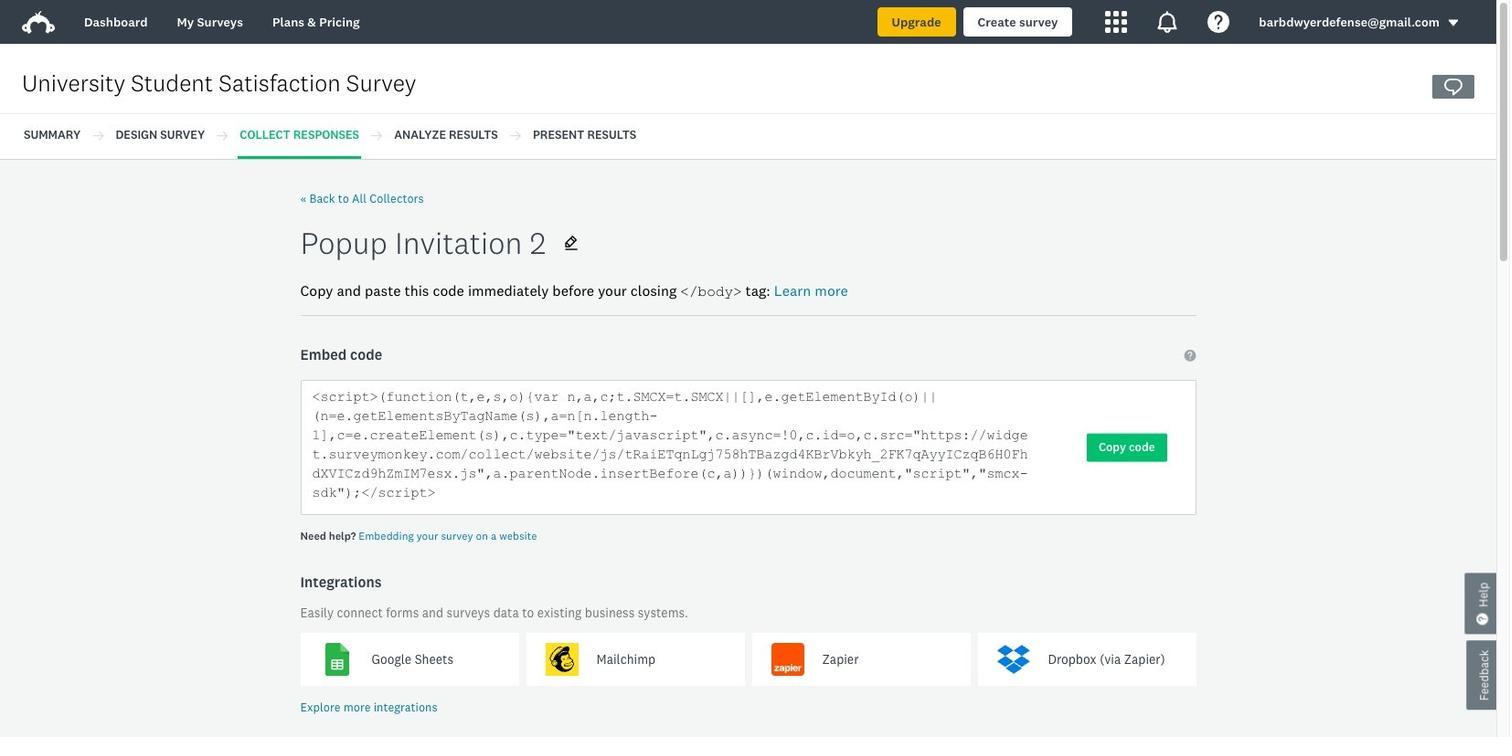 Task type: vqa. For each thing, say whether or not it's contained in the screenshot.
checkbox
no



Task type: describe. For each thing, give the bounding box(es) containing it.
1 products icon image from the left
[[1106, 11, 1128, 33]]



Task type: locate. For each thing, give the bounding box(es) containing it.
surveymonkey logo image
[[22, 11, 55, 34]]

None text field
[[300, 380, 1196, 516]]

1 horizontal spatial products icon image
[[1157, 11, 1179, 33]]

dropdown arrow image
[[1448, 17, 1460, 29]]

2 products icon image from the left
[[1157, 11, 1179, 33]]

0 horizontal spatial products icon image
[[1106, 11, 1128, 33]]

help icon image
[[1208, 11, 1230, 33]]

products icon image
[[1106, 11, 1128, 33], [1157, 11, 1179, 33]]



